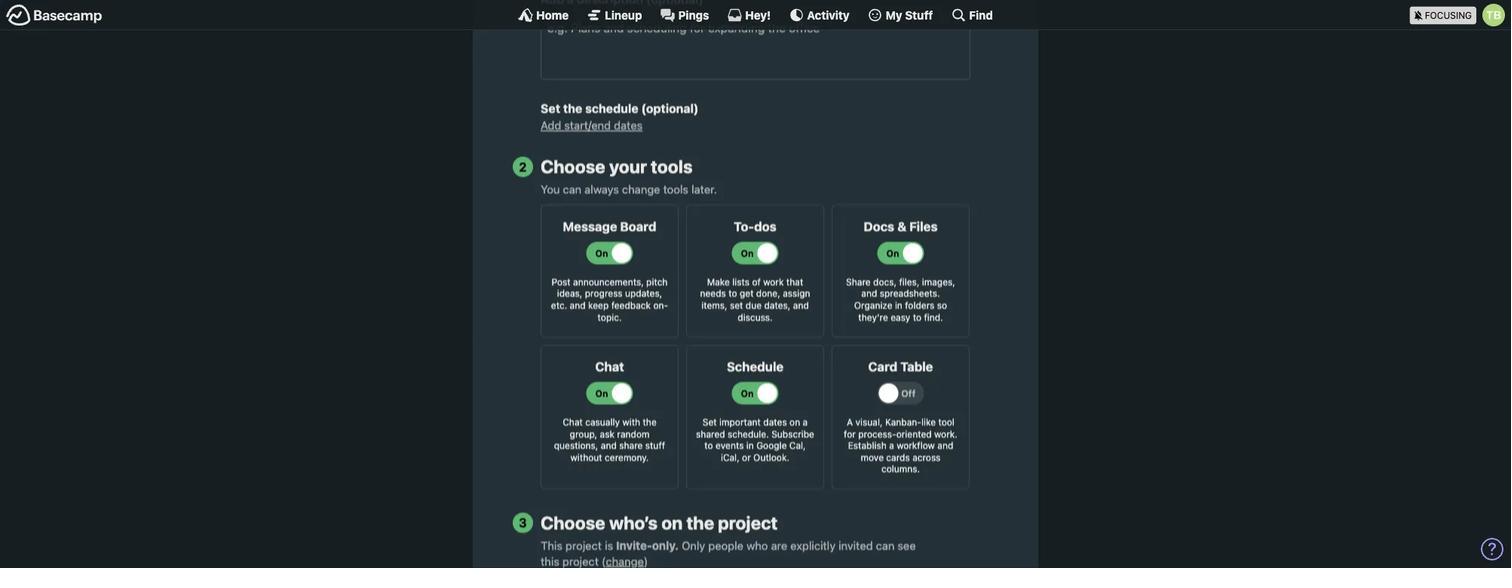 Task type: locate. For each thing, give the bounding box(es) containing it.
2 horizontal spatial to
[[913, 312, 922, 323]]

1 choose from the top
[[541, 156, 605, 177]]

set inside set important dates on a shared schedule. subscribe to events in google cal, ical, or outlook.
[[703, 417, 717, 428]]

0 horizontal spatial the
[[563, 102, 582, 116]]

change down your
[[622, 183, 660, 196]]

tim burton image
[[1483, 4, 1505, 26]]

for
[[844, 429, 856, 439]]

a inside a visual, kanban-like tool for process-oriented work. establish a workflow and move cards across columns.
[[889, 441, 894, 451]]

card
[[868, 360, 898, 374]]

3
[[519, 516, 527, 531]]

choose up this
[[541, 513, 605, 534]]

ideas,
[[557, 289, 582, 299]]

1 vertical spatial change
[[606, 555, 644, 568]]

dates inside set the schedule (optional) add start/end dates
[[614, 119, 643, 132]]

set inside set the schedule (optional) add start/end dates
[[541, 102, 560, 116]]

1 horizontal spatial chat
[[595, 360, 624, 374]]

choose
[[541, 156, 605, 177], [541, 513, 605, 534]]

1 horizontal spatial dates
[[763, 417, 787, 428]]

tools up "later."
[[651, 156, 693, 177]]

1 vertical spatial choose
[[541, 513, 605, 534]]

this project is invite-only.
[[541, 539, 679, 552]]

visual,
[[856, 417, 883, 428]]

to
[[729, 289, 737, 299], [913, 312, 922, 323], [705, 441, 713, 451]]

choose up you
[[541, 156, 605, 177]]

workflow
[[897, 441, 935, 451]]

on up only.
[[662, 513, 683, 534]]

are
[[771, 539, 787, 552]]

they're
[[858, 312, 888, 323]]

a up subscribe
[[803, 417, 808, 428]]

0 vertical spatial on
[[790, 417, 800, 428]]

2 choose from the top
[[541, 513, 605, 534]]

the up "start/end"
[[563, 102, 582, 116]]

process-
[[858, 429, 896, 439]]

make
[[707, 277, 730, 287]]

in up easy
[[895, 300, 903, 311]]

table
[[900, 360, 933, 374]]

&
[[897, 219, 907, 234]]

can right you
[[563, 183, 582, 196]]

set up shared
[[703, 417, 717, 428]]

chat for chat
[[595, 360, 624, 374]]

the up only
[[687, 513, 714, 534]]

choose who's on the project
[[541, 513, 778, 534]]

this
[[541, 555, 559, 568]]

2 vertical spatial the
[[687, 513, 714, 534]]

casually
[[585, 417, 620, 428]]

ical,
[[721, 452, 740, 463]]

choose for choose your tools
[[541, 156, 605, 177]]

you can always change tools later.
[[541, 183, 717, 196]]

set
[[541, 102, 560, 116], [703, 417, 717, 428]]

this
[[541, 539, 563, 552]]

start/end
[[564, 119, 611, 132]]

1 horizontal spatial can
[[876, 539, 895, 552]]

and inside chat casually with the group, ask random questions, and share stuff without ceremony.
[[601, 441, 617, 451]]

0 vertical spatial a
[[803, 417, 808, 428]]

activity
[[807, 8, 850, 21]]

and down assign
[[793, 300, 809, 311]]

project up who
[[718, 513, 778, 534]]

and down ideas,
[[570, 300, 586, 311]]

work.
[[934, 429, 958, 439]]

card table
[[868, 360, 933, 374]]

1 horizontal spatial on
[[790, 417, 800, 428]]

in inside set important dates on a shared schedule. subscribe to events in google cal, ical, or outlook.
[[746, 441, 754, 451]]

people
[[708, 539, 744, 552]]

a
[[847, 417, 853, 428]]

1 vertical spatial on
[[662, 513, 683, 534]]

and down work.
[[938, 441, 953, 451]]

etc.
[[551, 300, 567, 311]]

can
[[563, 183, 582, 196], [876, 539, 895, 552]]

invited
[[839, 539, 873, 552]]

my
[[886, 8, 902, 21]]

to-
[[734, 219, 754, 234]]

see
[[898, 539, 916, 552]]

chat down topic.
[[595, 360, 624, 374]]

files,
[[899, 277, 920, 287]]

in down the schedule.
[[746, 441, 754, 451]]

1 vertical spatial set
[[703, 417, 717, 428]]

1 vertical spatial dates
[[763, 417, 787, 428]]

add
[[541, 119, 561, 132]]

on up subscribe
[[790, 417, 800, 428]]

2 horizontal spatial the
[[687, 513, 714, 534]]

0 horizontal spatial set
[[541, 102, 560, 116]]

1 horizontal spatial a
[[889, 441, 894, 451]]

tool
[[938, 417, 955, 428]]

and inside post announcements, pitch ideas, progress updates, etc. and keep feedback on- topic.
[[570, 300, 586, 311]]

0 vertical spatial can
[[563, 183, 582, 196]]

0 horizontal spatial to
[[705, 441, 713, 451]]

can left see
[[876, 539, 895, 552]]

ask
[[600, 429, 615, 439]]

topic.
[[598, 312, 622, 323]]

to inside make lists of work that needs to get done, assign items, set due dates, and discuss.
[[729, 289, 737, 299]]

to down folders
[[913, 312, 922, 323]]

invite-
[[616, 539, 652, 552]]

cal,
[[789, 441, 806, 451]]

0 vertical spatial set
[[541, 102, 560, 116]]

dos
[[754, 219, 777, 234]]

(optional)
[[641, 102, 699, 116]]

change )
[[606, 555, 648, 568]]

you
[[541, 183, 560, 196]]

schedule
[[727, 360, 784, 374]]

set
[[730, 300, 743, 311]]

find
[[969, 8, 993, 21]]

0 horizontal spatial a
[[803, 417, 808, 428]]

0 horizontal spatial can
[[563, 183, 582, 196]]

a visual, kanban-like tool for process-oriented work. establish a workflow and move cards across columns.
[[844, 417, 958, 475]]

dates up subscribe
[[763, 417, 787, 428]]

chat inside chat casually with the group, ask random questions, and share stuff without ceremony.
[[563, 417, 583, 428]]

to inside share docs, files, images, and spreadsheets. organize in folders so they're easy to find.
[[913, 312, 922, 323]]

2 vertical spatial to
[[705, 441, 713, 451]]

the for who's
[[687, 513, 714, 534]]

find.
[[924, 312, 943, 323]]

lineup
[[605, 8, 642, 21]]

kanban-
[[885, 417, 921, 428]]

0 horizontal spatial chat
[[563, 417, 583, 428]]

keep
[[588, 300, 609, 311]]

project left is
[[566, 539, 602, 552]]

on inside set important dates on a shared schedule. subscribe to events in google cal, ical, or outlook.
[[790, 417, 800, 428]]

1 vertical spatial to
[[913, 312, 922, 323]]

2 vertical spatial project
[[562, 555, 599, 568]]

folders
[[905, 300, 935, 311]]

establish
[[848, 441, 887, 451]]

on-
[[653, 300, 668, 311]]

main element
[[0, 0, 1511, 30]]

only people who are explicitly invited can see this project (
[[541, 539, 916, 568]]

home link
[[518, 8, 569, 23]]

1 vertical spatial the
[[643, 417, 657, 428]]

0 vertical spatial in
[[895, 300, 903, 311]]

0 horizontal spatial in
[[746, 441, 754, 451]]

to up set
[[729, 289, 737, 299]]

in inside share docs, files, images, and spreadsheets. organize in folders so they're easy to find.
[[895, 300, 903, 311]]

change down invite-
[[606, 555, 644, 568]]

project inside the only people who are explicitly invited can see this project (
[[562, 555, 599, 568]]

columns.
[[881, 464, 920, 475]]

message board
[[563, 219, 656, 234]]

1 vertical spatial a
[[889, 441, 894, 451]]

1 vertical spatial can
[[876, 539, 895, 552]]

and inside share docs, files, images, and spreadsheets. organize in folders so they're easy to find.
[[861, 289, 877, 299]]

on
[[790, 417, 800, 428], [662, 513, 683, 534]]

1 horizontal spatial set
[[703, 417, 717, 428]]

chat up 'group,'
[[563, 417, 583, 428]]

0 horizontal spatial dates
[[614, 119, 643, 132]]

tools
[[651, 156, 693, 177], [663, 183, 689, 196]]

a up "cards"
[[889, 441, 894, 451]]

so
[[937, 300, 947, 311]]

0 vertical spatial chat
[[595, 360, 624, 374]]

1 horizontal spatial the
[[643, 417, 657, 428]]

0 vertical spatial the
[[563, 102, 582, 116]]

1 vertical spatial chat
[[563, 417, 583, 428]]

set up add
[[541, 102, 560, 116]]

1 vertical spatial in
[[746, 441, 754, 451]]

ceremony.
[[605, 452, 649, 463]]

to down shared
[[705, 441, 713, 451]]

1 horizontal spatial to
[[729, 289, 737, 299]]

discuss.
[[738, 312, 773, 323]]

a
[[803, 417, 808, 428], [889, 441, 894, 451]]

0 vertical spatial to
[[729, 289, 737, 299]]

chat
[[595, 360, 624, 374], [563, 417, 583, 428]]

0 vertical spatial choose
[[541, 156, 605, 177]]

share
[[619, 441, 643, 451]]

to inside set important dates on a shared schedule. subscribe to events in google cal, ical, or outlook.
[[705, 441, 713, 451]]

0 vertical spatial dates
[[614, 119, 643, 132]]

spreadsheets.
[[880, 289, 940, 299]]

switch accounts image
[[6, 4, 103, 27]]

tools left "later."
[[663, 183, 689, 196]]

and up organize
[[861, 289, 877, 299]]

set important dates on a shared schedule. subscribe to events in google cal, ical, or outlook.
[[696, 417, 814, 463]]

and down ask
[[601, 441, 617, 451]]

the
[[563, 102, 582, 116], [643, 417, 657, 428], [687, 513, 714, 534]]

is
[[605, 539, 613, 552]]

and inside make lists of work that needs to get done, assign items, set due dates, and discuss.
[[793, 300, 809, 311]]

1 horizontal spatial in
[[895, 300, 903, 311]]

oriented
[[896, 429, 932, 439]]

change
[[622, 183, 660, 196], [606, 555, 644, 568]]

share docs, files, images, and spreadsheets. organize in folders so they're easy to find.
[[846, 277, 955, 323]]

project left (
[[562, 555, 599, 568]]

the right with
[[643, 417, 657, 428]]

dates down schedule
[[614, 119, 643, 132]]

hey! button
[[727, 8, 771, 23]]

feedback
[[611, 300, 651, 311]]

the inside chat casually with the group, ask random questions, and share stuff without ceremony.
[[643, 417, 657, 428]]

stuff
[[905, 8, 933, 21]]



Task type: describe. For each thing, give the bounding box(es) containing it.
the for casually
[[643, 417, 657, 428]]

cards
[[886, 452, 910, 463]]

without
[[571, 452, 602, 463]]

choose your tools
[[541, 156, 693, 177]]

activity link
[[789, 8, 850, 23]]

only
[[682, 539, 705, 552]]

set for important
[[703, 417, 717, 428]]

announcements,
[[573, 277, 644, 287]]

work
[[763, 277, 784, 287]]

focusing
[[1425, 10, 1472, 21]]

share
[[846, 277, 871, 287]]

lineup link
[[587, 8, 642, 23]]

set for the
[[541, 102, 560, 116]]

0 horizontal spatial on
[[662, 513, 683, 534]]

can inside the only people who are explicitly invited can see this project (
[[876, 539, 895, 552]]

and inside a visual, kanban-like tool for process-oriented work. establish a workflow and move cards across columns.
[[938, 441, 953, 451]]

0 vertical spatial tools
[[651, 156, 693, 177]]

board
[[620, 219, 656, 234]]

0 vertical spatial change
[[622, 183, 660, 196]]

to-dos
[[734, 219, 777, 234]]

pitch
[[646, 277, 668, 287]]

change link
[[606, 555, 644, 568]]

a inside set important dates on a shared schedule. subscribe to events in google cal, ical, or outlook.
[[803, 417, 808, 428]]

or
[[742, 452, 751, 463]]

docs,
[[873, 277, 897, 287]]

my stuff button
[[868, 8, 933, 23]]

make lists of work that needs to get done, assign items, set due dates, and discuss.
[[700, 277, 810, 323]]

your
[[609, 156, 647, 177]]

choose for choose who's on the project
[[541, 513, 605, 534]]

questions,
[[554, 441, 598, 451]]

always
[[585, 183, 619, 196]]

organize
[[854, 300, 892, 311]]

lists
[[732, 277, 750, 287]]

needs
[[700, 289, 726, 299]]

1 vertical spatial project
[[566, 539, 602, 552]]

the inside set the schedule (optional) add start/end dates
[[563, 102, 582, 116]]

outlook.
[[753, 452, 790, 463]]

Add a description (optional) text field
[[541, 12, 971, 80]]

schedule
[[585, 102, 638, 116]]

add start/end dates link
[[541, 119, 643, 132]]

)
[[644, 555, 648, 568]]

due
[[746, 300, 762, 311]]

google
[[756, 441, 787, 451]]

subscribe
[[772, 429, 814, 439]]

important
[[719, 417, 761, 428]]

updates,
[[625, 289, 662, 299]]

1 vertical spatial tools
[[663, 183, 689, 196]]

only.
[[652, 539, 679, 552]]

random
[[617, 429, 650, 439]]

group,
[[570, 429, 597, 439]]

items,
[[701, 300, 727, 311]]

with
[[622, 417, 640, 428]]

easy
[[891, 312, 910, 323]]

assign
[[783, 289, 810, 299]]

dates inside set important dates on a shared schedule. subscribe to events in google cal, ical, or outlook.
[[763, 417, 787, 428]]

shared
[[696, 429, 725, 439]]

progress
[[585, 289, 623, 299]]

files
[[910, 219, 938, 234]]

like
[[921, 417, 936, 428]]

of
[[752, 277, 761, 287]]

home
[[536, 8, 569, 21]]

post
[[552, 277, 571, 287]]

explicitly
[[790, 539, 836, 552]]

chat casually with the group, ask random questions, and share stuff without ceremony.
[[554, 417, 665, 463]]

hey!
[[745, 8, 771, 21]]

docs & files
[[864, 219, 938, 234]]

0 vertical spatial project
[[718, 513, 778, 534]]

chat for chat casually with the group, ask random questions, and share stuff without ceremony.
[[563, 417, 583, 428]]

my stuff
[[886, 8, 933, 21]]

events
[[716, 441, 744, 451]]

images,
[[922, 277, 955, 287]]

pings button
[[660, 8, 709, 23]]

get
[[740, 289, 754, 299]]

2
[[519, 160, 527, 174]]

stuff
[[645, 441, 665, 451]]

across
[[913, 452, 941, 463]]

schedule.
[[728, 429, 769, 439]]

(
[[602, 555, 606, 568]]



Task type: vqa. For each thing, say whether or not it's contained in the screenshot.
explicitly
yes



